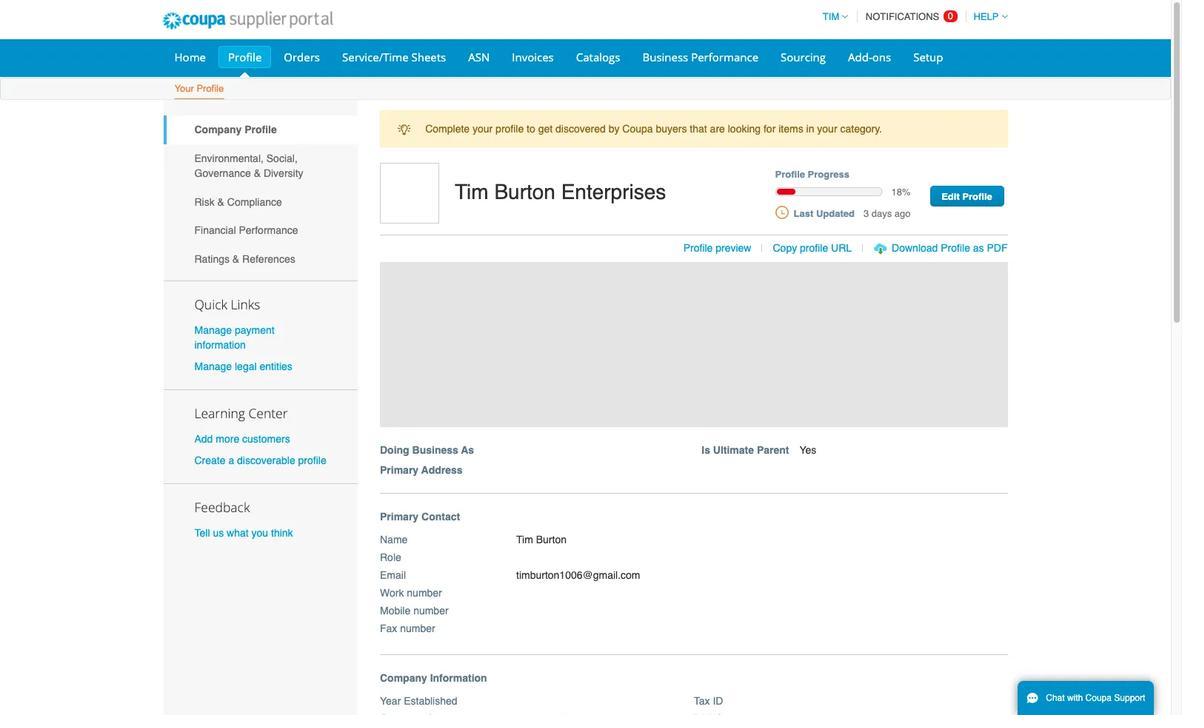 Task type: locate. For each thing, give the bounding box(es) containing it.
primary up the name
[[380, 511, 419, 523]]

tim inside "navigation"
[[823, 11, 839, 22]]

add-
[[848, 50, 872, 64]]

profile
[[228, 50, 262, 64], [197, 83, 224, 94], [245, 124, 277, 136], [775, 169, 805, 180], [962, 191, 992, 202], [683, 242, 713, 254], [941, 242, 970, 254]]

1 vertical spatial coupa
[[1086, 693, 1112, 704]]

1 horizontal spatial coupa
[[1086, 693, 1112, 704]]

& right ratings
[[232, 253, 239, 265]]

primary contact
[[380, 511, 460, 523]]

0 vertical spatial tim
[[823, 11, 839, 22]]

sourcing
[[781, 50, 826, 64]]

& for compliance
[[217, 196, 224, 208]]

1 manage from the top
[[194, 324, 232, 336]]

asn link
[[459, 46, 499, 68]]

profile inside company profile link
[[245, 124, 277, 136]]

notifications
[[866, 11, 939, 22]]

0 vertical spatial burton
[[494, 180, 555, 204]]

your right in
[[817, 123, 837, 135]]

1 horizontal spatial your
[[817, 123, 837, 135]]

us
[[213, 528, 224, 539]]

2 vertical spatial profile
[[298, 455, 326, 467]]

sourcing link
[[771, 46, 836, 68]]

orders
[[284, 50, 320, 64]]

customers
[[242, 433, 290, 445]]

compliance
[[227, 196, 282, 208]]

1 horizontal spatial profile
[[496, 123, 524, 135]]

profile left preview
[[683, 242, 713, 254]]

2 manage from the top
[[194, 361, 232, 373]]

0 horizontal spatial your
[[473, 123, 493, 135]]

yes
[[800, 444, 816, 456]]

catalogs link
[[566, 46, 630, 68]]

discoverable
[[237, 455, 295, 467]]

1 primary from the top
[[380, 464, 419, 476]]

2 horizontal spatial profile
[[800, 242, 828, 254]]

what
[[227, 528, 249, 539]]

profile left as on the right top
[[941, 242, 970, 254]]

coupa right 'with'
[[1086, 693, 1112, 704]]

sheets
[[411, 50, 446, 64]]

performance up are
[[691, 50, 758, 64]]

environmental, social, governance & diversity
[[194, 153, 303, 179]]

profile left progress
[[775, 169, 805, 180]]

business performance
[[642, 50, 758, 64]]

1 vertical spatial business
[[412, 444, 458, 456]]

profile preview
[[683, 242, 751, 254]]

company for company profile
[[194, 124, 242, 136]]

1 vertical spatial manage
[[194, 361, 232, 373]]

1 vertical spatial tim
[[455, 180, 489, 204]]

you
[[251, 528, 268, 539]]

1 vertical spatial &
[[217, 196, 224, 208]]

tax id
[[694, 695, 723, 707]]

1 horizontal spatial &
[[232, 253, 239, 265]]

diversity
[[264, 167, 303, 179]]

coupa right by
[[622, 123, 653, 135]]

pdf
[[987, 242, 1008, 254]]

a
[[228, 455, 234, 467]]

business inside tim burton enterprises banner
[[412, 444, 458, 456]]

timburton1006@gmail.com
[[516, 569, 640, 581]]

0 horizontal spatial tim
[[455, 180, 489, 204]]

primary address
[[380, 464, 463, 476]]

email
[[380, 569, 406, 581]]

number right work
[[407, 587, 442, 599]]

create a discoverable profile
[[194, 455, 326, 467]]

profile right edit
[[962, 191, 992, 202]]

burton inside banner
[[494, 180, 555, 204]]

add more customers link
[[194, 433, 290, 445]]

are
[[710, 123, 725, 135]]

work
[[380, 587, 404, 599]]

coupa inside alert
[[622, 123, 653, 135]]

parent
[[757, 444, 789, 456]]

0 horizontal spatial business
[[412, 444, 458, 456]]

tim right tim burton enterprises image
[[455, 180, 489, 204]]

performance for business performance
[[691, 50, 758, 64]]

2 vertical spatial number
[[400, 623, 435, 634]]

company profile
[[194, 124, 277, 136]]

manage for manage payment information
[[194, 324, 232, 336]]

primary inside tim burton enterprises banner
[[380, 464, 419, 476]]

0 horizontal spatial &
[[217, 196, 224, 208]]

primary
[[380, 464, 419, 476], [380, 511, 419, 523]]

profile inside edit profile 'link'
[[962, 191, 992, 202]]

year
[[380, 695, 401, 707]]

tim up the timburton1006@gmail.com
[[516, 534, 533, 546]]

profile left to
[[496, 123, 524, 135]]

progress
[[808, 169, 850, 180]]

profile
[[496, 123, 524, 135], [800, 242, 828, 254], [298, 455, 326, 467]]

1 horizontal spatial tim
[[516, 534, 533, 546]]

tell
[[194, 528, 210, 539]]

& right risk
[[217, 196, 224, 208]]

profile inside profile link
[[228, 50, 262, 64]]

that
[[690, 123, 707, 135]]

manage down information in the top left of the page
[[194, 361, 232, 373]]

0 horizontal spatial performance
[[239, 225, 298, 236]]

manage up information in the top left of the page
[[194, 324, 232, 336]]

profile inside 'button'
[[800, 242, 828, 254]]

profile left the 'url'
[[800, 242, 828, 254]]

navigation
[[816, 2, 1008, 31]]

number down mobile
[[400, 623, 435, 634]]

environmental, social, governance & diversity link
[[163, 144, 358, 188]]

entities
[[260, 361, 292, 373]]

burton
[[494, 180, 555, 204], [536, 534, 567, 546]]

0 vertical spatial profile
[[496, 123, 524, 135]]

primary for primary address
[[380, 464, 419, 476]]

copy profile url
[[773, 242, 852, 254]]

1 vertical spatial profile
[[800, 242, 828, 254]]

download profile as pdf button
[[892, 241, 1008, 256]]

manage inside manage payment information
[[194, 324, 232, 336]]

business right catalogs link
[[642, 50, 688, 64]]

& left diversity
[[254, 167, 261, 179]]

complete your profile to get discovered by coupa buyers that are looking for items in your category. alert
[[380, 110, 1008, 148]]

last updated
[[794, 208, 855, 219]]

tim up sourcing
[[823, 11, 839, 22]]

tim for tim
[[823, 11, 839, 22]]

help
[[974, 11, 999, 22]]

2 primary from the top
[[380, 511, 419, 523]]

primary for primary contact
[[380, 511, 419, 523]]

2 horizontal spatial &
[[254, 167, 261, 179]]

0 vertical spatial &
[[254, 167, 261, 179]]

number right mobile
[[413, 605, 449, 617]]

tim for tim burton enterprises
[[455, 180, 489, 204]]

company profile link
[[163, 116, 358, 144]]

2 vertical spatial &
[[232, 253, 239, 265]]

performance up the 'references'
[[239, 225, 298, 236]]

1 horizontal spatial performance
[[691, 50, 758, 64]]

company up year
[[380, 672, 427, 684]]

last
[[794, 208, 813, 219]]

social,
[[266, 153, 298, 164]]

0 vertical spatial coupa
[[622, 123, 653, 135]]

as
[[461, 444, 474, 456]]

0 vertical spatial performance
[[691, 50, 758, 64]]

1 vertical spatial performance
[[239, 225, 298, 236]]

burton down to
[[494, 180, 555, 204]]

service/time sheets
[[342, 50, 446, 64]]

service/time
[[342, 50, 409, 64]]

0 vertical spatial business
[[642, 50, 688, 64]]

profile up social,
[[245, 124, 277, 136]]

buyers
[[656, 123, 687, 135]]

download
[[892, 242, 938, 254]]

information
[[194, 339, 246, 351]]

for
[[764, 123, 776, 135]]

1 vertical spatial primary
[[380, 511, 419, 523]]

tim inside banner
[[455, 180, 489, 204]]

profile inside download profile as pdf button
[[941, 242, 970, 254]]

manage legal entities
[[194, 361, 292, 373]]

tim burton enterprises image
[[380, 163, 439, 224]]

tim for tim burton
[[516, 534, 533, 546]]

0 horizontal spatial coupa
[[622, 123, 653, 135]]

profile down 'coupa supplier portal' 'image'
[[228, 50, 262, 64]]

1 horizontal spatial business
[[642, 50, 688, 64]]

profile inside alert
[[496, 123, 524, 135]]

primary down doing
[[380, 464, 419, 476]]

items
[[779, 123, 803, 135]]

0 vertical spatial manage
[[194, 324, 232, 336]]

burton up the timburton1006@gmail.com
[[536, 534, 567, 546]]

company up environmental,
[[194, 124, 242, 136]]

tim burton enterprises
[[455, 180, 666, 204]]

quick
[[194, 295, 227, 313]]

complete
[[425, 123, 470, 135]]

company inside company profile link
[[194, 124, 242, 136]]

performance for financial performance
[[239, 225, 298, 236]]

add
[[194, 433, 213, 445]]

1 vertical spatial burton
[[536, 534, 567, 546]]

2 horizontal spatial tim
[[823, 11, 839, 22]]

1 horizontal spatial company
[[380, 672, 427, 684]]

your right complete
[[473, 123, 493, 135]]

risk & compliance link
[[163, 188, 358, 216]]

profile right discoverable
[[298, 455, 326, 467]]

manage legal entities link
[[194, 361, 292, 373]]

manage
[[194, 324, 232, 336], [194, 361, 232, 373]]

0 vertical spatial company
[[194, 124, 242, 136]]

2 vertical spatial tim
[[516, 534, 533, 546]]

0 horizontal spatial company
[[194, 124, 242, 136]]

add-ons
[[848, 50, 891, 64]]

contact
[[421, 511, 460, 523]]

business
[[642, 50, 688, 64], [412, 444, 458, 456]]

1 vertical spatial company
[[380, 672, 427, 684]]

profile right your
[[197, 83, 224, 94]]

doing
[[380, 444, 409, 456]]

business up address
[[412, 444, 458, 456]]

asn
[[468, 50, 490, 64]]

updated
[[816, 208, 855, 219]]

0 vertical spatial primary
[[380, 464, 419, 476]]

0
[[948, 10, 953, 21]]

tim
[[823, 11, 839, 22], [455, 180, 489, 204], [516, 534, 533, 546]]

notifications 0
[[866, 10, 953, 22]]



Task type: vqa. For each thing, say whether or not it's contained in the screenshot.
left 'Navigation'
no



Task type: describe. For each thing, give the bounding box(es) containing it.
payment
[[235, 324, 275, 336]]

links
[[231, 295, 260, 313]]

more
[[216, 433, 239, 445]]

your profile link
[[174, 80, 225, 99]]

home
[[174, 50, 206, 64]]

create a discoverable profile link
[[194, 455, 326, 467]]

tim link
[[816, 11, 848, 22]]

& for references
[[232, 253, 239, 265]]

18%
[[891, 187, 911, 198]]

1 vertical spatial number
[[413, 605, 449, 617]]

service/time sheets link
[[333, 46, 456, 68]]

business performance link
[[633, 46, 768, 68]]

doing business as
[[380, 444, 474, 456]]

id
[[713, 695, 723, 707]]

3 days ago
[[864, 208, 911, 219]]

category.
[[840, 123, 882, 135]]

navigation containing notifications 0
[[816, 2, 1008, 31]]

chat
[[1046, 693, 1065, 704]]

think
[[271, 528, 293, 539]]

0 vertical spatial number
[[407, 587, 442, 599]]

by
[[609, 123, 620, 135]]

coupa supplier portal image
[[152, 2, 343, 39]]

learning center
[[194, 404, 288, 422]]

your profile
[[174, 83, 224, 94]]

burton for tim burton enterprises
[[494, 180, 555, 204]]

profile link
[[218, 46, 271, 68]]

copy
[[773, 242, 797, 254]]

fax
[[380, 623, 397, 634]]

address
[[421, 464, 463, 476]]

environmental,
[[194, 153, 264, 164]]

to
[[527, 123, 535, 135]]

in
[[806, 123, 814, 135]]

& inside environmental, social, governance & diversity
[[254, 167, 261, 179]]

role
[[380, 552, 401, 563]]

enterprises
[[561, 180, 666, 204]]

orders link
[[274, 46, 330, 68]]

edit profile link
[[930, 186, 1004, 207]]

company for company information
[[380, 672, 427, 684]]

setup link
[[904, 46, 953, 68]]

feedback
[[194, 499, 250, 516]]

profile preview link
[[683, 242, 751, 254]]

ratings
[[194, 253, 230, 265]]

background image
[[380, 262, 1008, 427]]

help link
[[967, 11, 1008, 22]]

financial performance
[[194, 225, 298, 236]]

center
[[248, 404, 288, 422]]

your
[[174, 83, 194, 94]]

invoices
[[512, 50, 554, 64]]

download profile as pdf
[[892, 242, 1008, 254]]

edit profile
[[942, 191, 992, 202]]

burton for tim burton
[[536, 534, 567, 546]]

1 your from the left
[[473, 123, 493, 135]]

learning
[[194, 404, 245, 422]]

0 horizontal spatial profile
[[298, 455, 326, 467]]

risk
[[194, 196, 215, 208]]

tim burton
[[516, 534, 567, 546]]

tim burton enterprises banner
[[375, 163, 1023, 494]]

financial
[[194, 225, 236, 236]]

coupa inside button
[[1086, 693, 1112, 704]]

chat with coupa support button
[[1018, 681, 1154, 715]]

create
[[194, 455, 226, 467]]

work number mobile number fax number
[[380, 587, 449, 634]]

legal
[[235, 361, 257, 373]]

2 your from the left
[[817, 123, 837, 135]]

setup
[[913, 50, 943, 64]]

tax
[[694, 695, 710, 707]]

complete your profile to get discovered by coupa buyers that are looking for items in your category.
[[425, 123, 882, 135]]

risk & compliance
[[194, 196, 282, 208]]

days
[[872, 208, 892, 219]]

information
[[430, 672, 487, 684]]

invoices link
[[502, 46, 563, 68]]

quick links
[[194, 295, 260, 313]]

manage for manage legal entities
[[194, 361, 232, 373]]

profile progress
[[775, 169, 850, 180]]

is
[[702, 444, 710, 456]]

company information
[[380, 672, 487, 684]]

profile inside your profile link
[[197, 83, 224, 94]]

chat with coupa support
[[1046, 693, 1145, 704]]

looking
[[728, 123, 761, 135]]

get
[[538, 123, 553, 135]]

support
[[1114, 693, 1145, 704]]

add-ons link
[[838, 46, 901, 68]]



